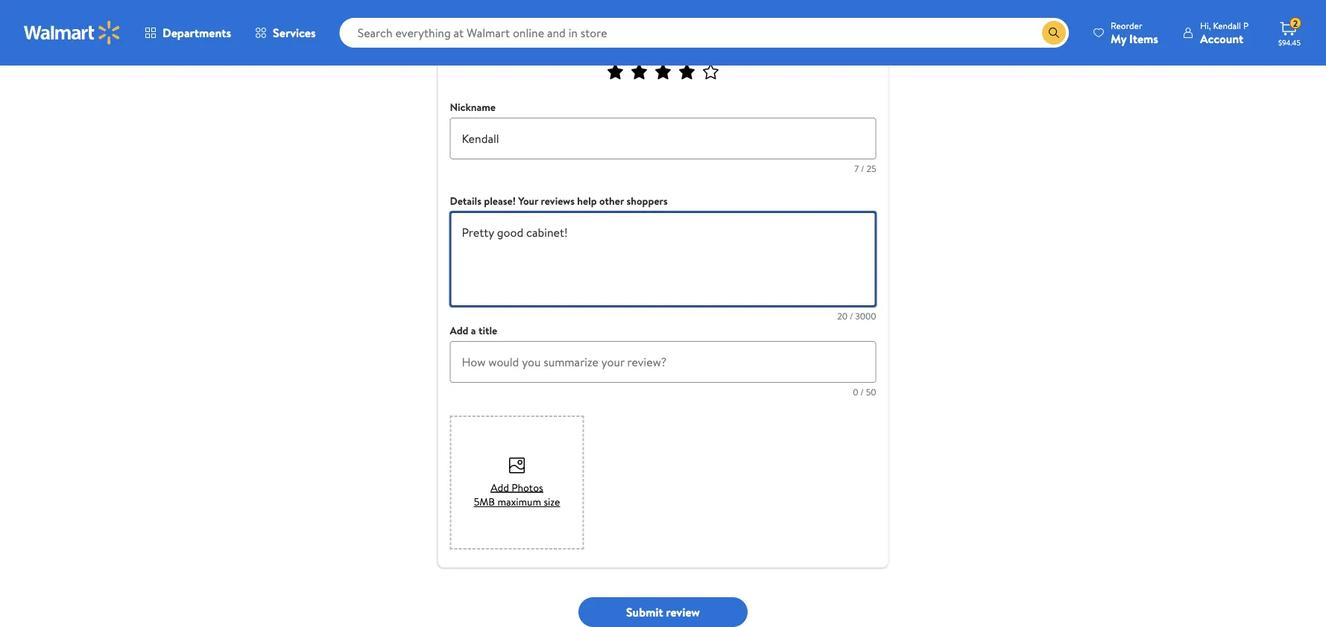 Task type: vqa. For each thing, say whether or not it's contained in the screenshot.
Add a title TEXT BOX
yes



Task type: locate. For each thing, give the bounding box(es) containing it.
photos
[[512, 480, 543, 495]]

add for photos
[[491, 480, 509, 495]]

select
[[597, 41, 630, 57]]

/ right 7
[[861, 162, 864, 175]]

0 vertical spatial /
[[861, 162, 864, 175]]

maximum
[[498, 495, 541, 509]]

(required)
[[677, 41, 729, 57]]

0 horizontal spatial a
[[471, 324, 476, 338]]

Search search field
[[340, 18, 1069, 48]]

title
[[479, 324, 497, 338]]

rating
[[641, 41, 674, 57]]

0 vertical spatial add
[[450, 324, 468, 338]]

search icon image
[[1048, 27, 1060, 39]]

2 vertical spatial /
[[860, 386, 864, 398]]

add left title
[[450, 324, 468, 338]]

1 horizontal spatial a
[[632, 41, 638, 57]]

0 horizontal spatial add
[[450, 324, 468, 338]]

a
[[632, 41, 638, 57], [471, 324, 476, 338]]

2
[[1293, 17, 1298, 30]]

departments button
[[133, 15, 243, 51]]

/ for your
[[850, 310, 853, 322]]

7 / 25
[[854, 162, 876, 175]]

services button
[[243, 15, 328, 51]]

Walmart Site-Wide search field
[[340, 18, 1069, 48]]

0 / 50
[[853, 386, 876, 398]]

1 vertical spatial a
[[471, 324, 476, 338]]

0
[[853, 386, 858, 398]]

add a title
[[450, 324, 497, 338]]

Add a title text field
[[450, 341, 876, 383]]

items
[[1129, 30, 1158, 47]]

hi,
[[1200, 19, 1211, 32]]

25
[[867, 162, 876, 175]]

help
[[577, 194, 597, 208]]

/ right 20
[[850, 310, 853, 322]]

1 horizontal spatial add
[[491, 480, 509, 495]]

/ right 0
[[860, 386, 864, 398]]

Details please! Your reviews help other shoppers text field
[[450, 212, 876, 307]]

0 vertical spatial a
[[632, 41, 638, 57]]

add left photos
[[491, 480, 509, 495]]

submit
[[626, 604, 663, 621]]

20
[[837, 310, 848, 322]]

1 vertical spatial /
[[850, 310, 853, 322]]

$94.45
[[1278, 37, 1301, 47]]

/
[[861, 162, 864, 175], [850, 310, 853, 322], [860, 386, 864, 398]]

50
[[866, 386, 876, 398]]

a right select
[[632, 41, 638, 57]]

20 / 3000
[[837, 310, 876, 322]]

add inside 'add photos 5mb maximum size'
[[491, 480, 509, 495]]

add
[[450, 324, 468, 338], [491, 480, 509, 495]]

a left title
[[471, 324, 476, 338]]

7
[[854, 162, 859, 175]]

size
[[544, 495, 560, 509]]

1 vertical spatial add
[[491, 480, 509, 495]]



Task type: describe. For each thing, give the bounding box(es) containing it.
a for select
[[632, 41, 638, 57]]

/ for title
[[860, 386, 864, 398]]

kendall
[[1213, 19, 1241, 32]]

please!
[[484, 194, 516, 208]]

select a rating (required)
[[597, 41, 729, 57]]

account
[[1200, 30, 1243, 47]]

nickname
[[450, 100, 496, 114]]

my
[[1111, 30, 1126, 47]]

add for a
[[450, 324, 468, 338]]

reorder my items
[[1111, 19, 1158, 47]]

5mb
[[474, 495, 495, 509]]

a for add
[[471, 324, 476, 338]]

add photos 5mb maximum size
[[474, 480, 560, 509]]

hi, kendall p account
[[1200, 19, 1249, 47]]

shoppers
[[626, 194, 668, 208]]

submit review
[[626, 604, 700, 621]]

other
[[599, 194, 624, 208]]

submit review button
[[578, 598, 748, 628]]

walmart image
[[24, 21, 121, 45]]

details
[[450, 194, 481, 208]]

3000
[[855, 310, 876, 322]]

reorder
[[1111, 19, 1142, 32]]

Nickname text field
[[450, 118, 876, 160]]

p
[[1243, 19, 1249, 32]]

services
[[273, 25, 316, 41]]

your
[[518, 194, 538, 208]]

departments
[[162, 25, 231, 41]]

review
[[666, 604, 700, 621]]

details please! your reviews help other shoppers
[[450, 194, 668, 208]]

reviews
[[541, 194, 575, 208]]



